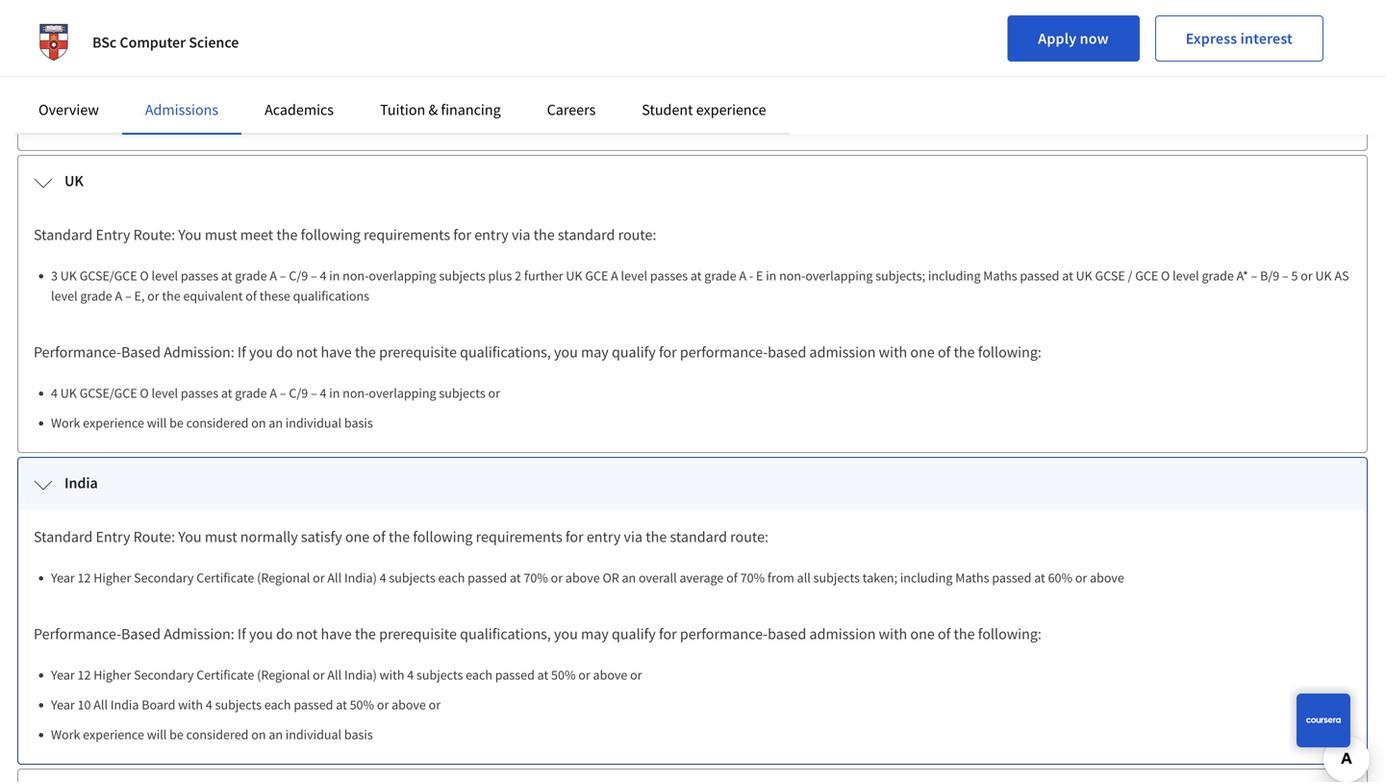 Task type: describe. For each thing, give the bounding box(es) containing it.
apply now
[[1038, 29, 1109, 48]]

tuition & financing link
[[380, 100, 501, 119]]

standard entry route: you must normally satisfy one of the following requirements for entry via the standard route:
[[34, 527, 769, 546]]

above down year 12 higher secondary certificate (regional or all india) with 4 subjects each passed at 50% or above or
[[392, 696, 426, 713]]

b/9
[[1260, 267, 1280, 284]]

1 vertical spatial meet
[[240, 225, 273, 244]]

e
[[756, 267, 763, 284]]

route: for normally
[[133, 527, 175, 546]]

admission for standard entry route: you must normally satisfy one of the following requirements for entry via the standard route:
[[810, 624, 876, 644]]

0 vertical spatial standard
[[413, 11, 472, 30]]

credits
[[110, 82, 148, 100]]

any
[[891, 11, 915, 30]]

0 vertical spatial performance-
[[618, 11, 706, 30]]

student experience
[[642, 100, 766, 119]]

-
[[749, 267, 754, 284]]

5
[[1292, 267, 1298, 284]]

equivalent
[[183, 287, 243, 304]]

may for entry
[[581, 624, 609, 644]]

student
[[642, 100, 693, 119]]

careers
[[547, 100, 596, 119]]

as
[[1335, 267, 1349, 284]]

1 if from the top
[[238, 11, 246, 30]]

science
[[189, 33, 239, 52]]

in for or
[[329, 384, 340, 402]]

grade inside list
[[235, 384, 267, 402]]

uk inside list
[[60, 384, 77, 402]]

qualify for requirements
[[612, 624, 656, 644]]

tuition
[[380, 100, 425, 119]]

india inside dropdown button
[[64, 473, 98, 493]]

an right 'admissions'
[[269, 112, 283, 129]]

certificate for 4
[[196, 569, 254, 586]]

1 vertical spatial via
[[624, 527, 643, 546]]

2 vertical spatial all
[[94, 696, 108, 713]]

1 gce from the left
[[585, 267, 608, 284]]

4 uk gcse/gce o level passes at grade a – c/9 – 4 in non-overlapping subjects or
[[51, 384, 500, 402]]

a*
[[1237, 267, 1249, 284]]

performance- for standard entry route: you must meet the following requirements for entry via the standard route:
[[34, 342, 121, 362]]

uk inside dropdown button
[[64, 171, 84, 190]]

2 horizontal spatial following
[[986, 11, 1045, 30]]

considered for or
[[186, 112, 249, 129]]

work experience will be considered on an individual basis for secondary
[[51, 726, 373, 743]]

if
[[817, 11, 825, 30]]

0 vertical spatial admission
[[748, 11, 814, 30]]

admissions link
[[145, 100, 218, 119]]

you for meet
[[178, 225, 202, 244]]

academics
[[265, 100, 334, 119]]

level inside list
[[152, 384, 178, 402]]

list for route:
[[41, 383, 1352, 433]]

year 12 higher secondary certificate (regional or all india) with 4 subjects each passed at 50% or above or
[[51, 666, 642, 684]]

1 vertical spatial route:
[[730, 527, 769, 546]]

1 vertical spatial each
[[466, 666, 493, 684]]

admission for standard entry route: you must meet the following requirements for entry via the standard route:
[[810, 342, 876, 362]]

2 work from the top
[[51, 414, 80, 431]]

0 horizontal spatial each
[[264, 696, 291, 713]]

academics link
[[265, 100, 334, 119]]

if for normally
[[238, 624, 246, 644]]

normally
[[240, 527, 298, 546]]

subjects;
[[876, 267, 926, 284]]

overview
[[38, 100, 99, 119]]

college
[[67, 82, 107, 100]]

not for the
[[296, 342, 318, 362]]

may for standard
[[581, 342, 609, 362]]

1 do from the top
[[276, 11, 293, 30]]

12 for year 12 higher secondary certificate (regional or all india) 4 subjects each passed at 70% or above or an overall average of 70% from all subjects taken; including maths passed at 60% or above
[[77, 569, 91, 586]]

qualifications, for requirements
[[460, 624, 551, 644]]

now
[[1080, 29, 1109, 48]]

an inside list item
[[622, 569, 636, 586]]

must for meet
[[205, 225, 237, 244]]

computer
[[120, 33, 186, 52]]

of inside list item
[[727, 569, 738, 586]]

qualifications, for via
[[460, 342, 551, 362]]

0 horizontal spatial 50%
[[350, 696, 374, 713]]

1 horizontal spatial standard
[[670, 527, 727, 546]]

10
[[77, 696, 91, 713]]

do for normally
[[276, 624, 293, 644]]

diploma
[[120, 52, 167, 70]]

non- for plus
[[343, 267, 369, 284]]

0 vertical spatial route:
[[618, 225, 657, 244]]

the inside 3 uk gcse/gce o level passes at grade a – c/9 – 4 in non-overlapping subjects plus 2 further uk gce a level passes at grade a - e in non-overlapping subjects; including maths passed at uk gcse / gce o level grade a* – b/9 – 5 or uk as level grade a – e, or the equivalent of these qualifications
[[162, 287, 181, 304]]

0 vertical spatial qualify
[[321, 11, 365, 30]]

board
[[142, 696, 175, 713]]

school
[[80, 52, 117, 70]]

work for year
[[51, 726, 80, 743]]

work experience will be considered on an individual basis list item for year 12 higher secondary certificate (regional or all india) with 4 subjects each passed at 50% or above or
[[51, 724, 1352, 745]]

basis for year 10 all india board with 4 subjects each passed at 50% or above or
[[344, 726, 373, 743]]

bsc computer science
[[92, 33, 239, 52]]

express
[[1186, 29, 1238, 48]]

4 inside year 12 higher secondary certificate (regional or all india) 4 subjects each passed at 70% or above or an overall average of 70% from all subjects taken; including maths passed at 60% or above list item
[[380, 569, 386, 586]]

1 performance- from the top
[[34, 11, 121, 30]]

overview link
[[38, 100, 99, 119]]

e,
[[134, 287, 145, 304]]

based for standard entry route: you must normally satisfy one of the following requirements for entry via the standard route:
[[768, 624, 807, 644]]

uk button
[[18, 156, 1367, 208]]

be for or
[[169, 112, 184, 129]]

satisfy
[[301, 527, 342, 546]]

4 inside the year 10 all india board with 4 subjects each passed at 50% or above or list item
[[206, 696, 212, 713]]

12 college credits or list item
[[51, 81, 1352, 101]]

standard for standard entry route: you must meet the following requirements for entry via the standard route:
[[34, 225, 93, 244]]

admission: for normally
[[164, 624, 234, 644]]

2 basis from the top
[[344, 414, 373, 431]]

from
[[768, 569, 795, 586]]

all for with
[[328, 666, 342, 684]]

must for normally
[[205, 527, 237, 546]]

financing
[[441, 100, 501, 119]]

student experience link
[[642, 100, 766, 119]]

india) for with
[[344, 666, 377, 684]]

2
[[515, 267, 522, 284]]

criteria:
[[1049, 11, 1098, 30]]

above up the year 10 all india board with 4 subjects each passed at 50% or above or list item at the bottom
[[593, 666, 628, 684]]

considered for secondary
[[186, 726, 249, 743]]

overlapping for plus
[[369, 267, 436, 284]]

careers link
[[547, 100, 596, 119]]

plus
[[488, 267, 512, 284]]

1 admission: from the top
[[164, 11, 234, 30]]

express interest
[[1186, 29, 1293, 48]]

c/9 for or
[[289, 384, 308, 402]]

1 vertical spatial requirements
[[476, 527, 563, 546]]

1 horizontal spatial following
[[413, 527, 473, 546]]

performance-based admission: if you do not have the prerequisite qualifications, you may qualify for performance-based admission with one of the following: for via
[[34, 342, 1042, 362]]

based for meet
[[121, 342, 161, 362]]

4 uk gcse/gce o level passes at grade a – c/9 – 4 in non-overlapping subjects or list item
[[51, 383, 1352, 403]]

2 year from the top
[[51, 666, 75, 684]]

(regional for 4
[[257, 569, 310, 586]]

0 vertical spatial requirements
[[364, 225, 450, 244]]

1 70% from the left
[[524, 569, 548, 586]]

performance-based admission: if you do not qualify for the standard entry route, apply for performance-based admission if you meet any one of the following criteria:
[[34, 11, 1098, 30]]

will for secondary
[[147, 726, 167, 743]]

maths inside year 12 higher secondary certificate (regional or all india) 4 subjects each passed at 70% or above or an overall average of 70% from all subjects taken; including maths passed at 60% or above list item
[[956, 569, 990, 586]]

performance-based admission: if you do not have the prerequisite qualifications, you may qualify for performance-based admission with one of the following: for requirements
[[34, 624, 1042, 644]]

3 uk gcse/gce o level passes at grade a – c/9 – 4 in non-overlapping subjects plus 2 further uk gce a level passes at grade a - e in non-overlapping subjects; including maths passed at uk gcse / gce o level grade a* – b/9 – 5 or uk as level grade a – e, or the equivalent of these qualifications list item
[[51, 266, 1352, 306]]

average
[[680, 569, 724, 586]]

apply
[[558, 11, 594, 30]]

maths inside 3 uk gcse/gce o level passes at grade a – c/9 – 4 in non-overlapping subjects plus 2 further uk gce a level passes at grade a - e in non-overlapping subjects; including maths passed at uk gcse / gce o level grade a* – b/9 – 5 or uk as level grade a – e, or the equivalent of these qualifications
[[984, 267, 1017, 284]]

year 12 higher secondary certificate (regional or all india) 4 subjects each passed at 70% or above or an overall average of 70% from all subjects taken; including maths passed at 60% or above
[[51, 569, 1125, 586]]

individual for or
[[286, 112, 342, 129]]

if for meet
[[238, 342, 246, 362]]

2 work experience will be considered on an individual basis list item from the top
[[51, 413, 1352, 433]]

express interest button
[[1155, 15, 1324, 62]]

certificate for with
[[196, 666, 254, 684]]

admissions
[[145, 100, 218, 119]]

gcse
[[1095, 267, 1125, 284]]

do for meet
[[276, 342, 293, 362]]

qualifications
[[293, 287, 369, 304]]



Task type: vqa. For each thing, say whether or not it's contained in the screenshot.
programming
no



Task type: locate. For each thing, give the bounding box(es) containing it.
3 do from the top
[[276, 624, 293, 644]]

entry up plus
[[475, 225, 509, 244]]

1 horizontal spatial gce
[[1135, 267, 1159, 284]]

entry for standard entry route: you must normally satisfy one of the following requirements for entry via the standard route:
[[96, 527, 130, 546]]

india button
[[18, 458, 1367, 510]]

on for secondary
[[251, 726, 266, 743]]

1 secondary from the top
[[134, 569, 194, 586]]

o inside list
[[140, 384, 149, 402]]

route: down uk dropdown button
[[618, 225, 657, 244]]

c/9
[[289, 267, 308, 284], [289, 384, 308, 402]]

2 on from the top
[[251, 414, 266, 431]]

2 (regional from the top
[[257, 666, 310, 684]]

70%
[[524, 569, 548, 586], [740, 569, 765, 586]]

0 vertical spatial following:
[[978, 342, 1042, 362]]

will for or
[[147, 112, 167, 129]]

if
[[238, 11, 246, 30], [238, 342, 246, 362], [238, 624, 246, 644]]

2 c/9 from the top
[[289, 384, 308, 402]]

1 vertical spatial entry
[[96, 225, 130, 244]]

list for via
[[41, 665, 1352, 745]]

1 vertical spatial list
[[41, 383, 1352, 433]]

individual down 4 uk gcse/gce o level passes at grade a – c/9 – 4 in non-overlapping subjects or
[[286, 414, 342, 431]]

3 performance- from the top
[[34, 624, 121, 644]]

4
[[320, 267, 327, 284], [51, 384, 58, 402], [320, 384, 327, 402], [380, 569, 386, 586], [407, 666, 414, 684], [206, 696, 212, 713]]

performance- up high school diploma or "list item"
[[618, 11, 706, 30]]

meet left any
[[855, 11, 888, 30]]

you left normally
[[178, 527, 202, 546]]

0 horizontal spatial gce
[[585, 267, 608, 284]]

the
[[389, 11, 410, 30], [961, 11, 983, 30], [276, 225, 298, 244], [534, 225, 555, 244], [162, 287, 181, 304], [355, 342, 376, 362], [954, 342, 975, 362], [389, 527, 410, 546], [646, 527, 667, 546], [355, 624, 376, 644], [954, 624, 975, 644]]

not up 'academics' link
[[296, 11, 318, 30]]

0 vertical spatial (regional
[[257, 569, 310, 586]]

uk
[[64, 171, 84, 190], [60, 267, 77, 284], [566, 267, 583, 284], [1076, 267, 1093, 284], [1316, 267, 1332, 284], [60, 384, 77, 402]]

1 horizontal spatial requirements
[[476, 527, 563, 546]]

2 70% from the left
[[740, 569, 765, 586]]

1 horizontal spatial via
[[624, 527, 643, 546]]

based down the from
[[768, 624, 807, 644]]

individual for secondary
[[286, 726, 342, 743]]

0 vertical spatial must
[[205, 225, 237, 244]]

0 vertical spatial via
[[512, 225, 531, 244]]

2 secondary from the top
[[134, 666, 194, 684]]

in inside 4 uk gcse/gce o level passes at grade a – c/9 – 4 in non-overlapping subjects or list item
[[329, 384, 340, 402]]

2 horizontal spatial each
[[466, 666, 493, 684]]

1 on from the top
[[251, 112, 266, 129]]

1 horizontal spatial each
[[438, 569, 465, 586]]

not up year 12 higher secondary certificate (regional or all india) with 4 subjects each passed at 50% or above or
[[296, 624, 318, 644]]

an down year 10 all india board with 4 subjects each passed at 50% or above or
[[269, 726, 283, 743]]

1 vertical spatial route:
[[133, 527, 175, 546]]

based up the computer
[[121, 11, 161, 30]]

2 if from the top
[[238, 342, 246, 362]]

2 vertical spatial be
[[169, 726, 184, 743]]

secondary for year 12 higher secondary certificate (regional or all india) 4 subjects each passed at 70% or above or an overall average of 70% from all subjects taken; including maths passed at 60% or above
[[134, 569, 194, 586]]

year 12 higher secondary certificate (regional or all india) with 4 subjects each passed at 50% or above or list item
[[51, 665, 1352, 685]]

2 vertical spatial performance-
[[34, 624, 121, 644]]

india) for 4
[[344, 569, 377, 586]]

based
[[706, 11, 745, 30], [768, 342, 807, 362], [768, 624, 807, 644]]

following: for standard entry route: you must meet the following requirements for entry via the standard route:
[[978, 342, 1042, 362]]

1 vertical spatial admission
[[810, 342, 876, 362]]

2 be from the top
[[169, 414, 184, 431]]

admission: up board
[[164, 624, 234, 644]]

admission
[[748, 11, 814, 30], [810, 342, 876, 362], [810, 624, 876, 644]]

0 vertical spatial all
[[328, 569, 342, 586]]

0 vertical spatial work experience will be considered on an individual basis
[[51, 112, 373, 129]]

work experience will be considered on an individual basis list item down 4 uk gcse/gce o level passes at grade a – c/9 – 4 in non-overlapping subjects or list item
[[51, 413, 1352, 433]]

0 vertical spatial individual
[[286, 112, 342, 129]]

admission left if
[[748, 11, 814, 30]]

/
[[1128, 267, 1133, 284]]

secondary inside list item
[[134, 569, 194, 586]]

2 qualifications, from the top
[[460, 624, 551, 644]]

2 may from the top
[[581, 624, 609, 644]]

2 considered from the top
[[186, 414, 249, 431]]

1 vertical spatial work
[[51, 414, 80, 431]]

2 based from the top
[[121, 342, 161, 362]]

india
[[64, 473, 98, 493], [110, 696, 139, 713]]

work experience will be considered on an individual basis list item down 12 college credits or list item
[[51, 111, 1352, 131]]

2 vertical spatial based
[[121, 624, 161, 644]]

1 vertical spatial c/9
[[289, 384, 308, 402]]

performance- up 4 uk gcse/gce o level passes at grade a – c/9 – 4 in non-overlapping subjects or list item
[[680, 342, 768, 362]]

1 work experience will be considered on an individual basis list item from the top
[[51, 111, 1352, 131]]

1 horizontal spatial meet
[[855, 11, 888, 30]]

based for standard entry route: you must meet the following requirements for entry via the standard route:
[[768, 342, 807, 362]]

(regional for with
[[257, 666, 310, 684]]

passes inside list
[[181, 384, 218, 402]]

2 following: from the top
[[978, 624, 1042, 644]]

2 vertical spatial qualify
[[612, 624, 656, 644]]

1 must from the top
[[205, 225, 237, 244]]

non- for or
[[343, 384, 369, 402]]

passes for 4 uk gcse/gce o level passes at grade a – c/9 – 4 in non-overlapping subjects or
[[181, 384, 218, 402]]

non- inside list
[[343, 384, 369, 402]]

individual down year 12 higher secondary certificate (regional or all india) with 4 subjects each passed at 50% or above or
[[286, 726, 342, 743]]

have for one
[[321, 624, 352, 644]]

admission: down "equivalent"
[[164, 342, 234, 362]]

3 work experience will be considered on an individual basis list item from the top
[[51, 724, 1352, 745]]

2 vertical spatial year
[[51, 696, 75, 713]]

performance-
[[34, 11, 121, 30], [34, 342, 121, 362], [34, 624, 121, 644]]

each inside list item
[[438, 569, 465, 586]]

0 vertical spatial maths
[[984, 267, 1017, 284]]

0 vertical spatial standard
[[558, 225, 615, 244]]

passed inside the year 10 all india board with 4 subjects each passed at 50% or above or list item
[[294, 696, 333, 713]]

3 year from the top
[[51, 696, 75, 713]]

passes
[[181, 267, 218, 284], [650, 267, 688, 284], [181, 384, 218, 402]]

2 not from the top
[[296, 342, 318, 362]]

2 india) from the top
[[344, 666, 377, 684]]

india)
[[344, 569, 377, 586], [344, 666, 377, 684]]

do up 4 uk gcse/gce o level passes at grade a – c/9 – 4 in non-overlapping subjects or
[[276, 342, 293, 362]]

0 vertical spatial gcse/gce
[[80, 267, 137, 284]]

passed
[[1020, 267, 1060, 284], [468, 569, 507, 586], [992, 569, 1032, 586], [495, 666, 535, 684], [294, 696, 333, 713]]

12 for year 12 higher secondary certificate (regional or all india) with 4 subjects each passed at 50% or above or
[[77, 666, 91, 684]]

0 vertical spatial including
[[928, 267, 981, 284]]

4 inside 3 uk gcse/gce o level passes at grade a – c/9 – 4 in non-overlapping subjects plus 2 further uk gce a level passes at grade a - e in non-overlapping subjects; including maths passed at uk gcse / gce o level grade a* – b/9 – 5 or uk as level grade a – e, or the equivalent of these qualifications
[[320, 267, 327, 284]]

0 vertical spatial work experience will be considered on an individual basis list item
[[51, 111, 1352, 131]]

considered down science at the left top of the page
[[186, 112, 249, 129]]

0 vertical spatial work
[[51, 112, 80, 129]]

work experience will be considered on an individual basis for or
[[51, 112, 373, 129]]

qualify
[[321, 11, 365, 30], [612, 342, 656, 362], [612, 624, 656, 644]]

year for year 12 higher secondary certificate (regional or all india) with 4 subjects each passed at 50% or above or
[[51, 696, 75, 713]]

1 vertical spatial do
[[276, 342, 293, 362]]

work experience will be considered on an individual basis down 4 uk gcse/gce o level passes at grade a – c/9 – 4 in non-overlapping subjects or
[[51, 414, 373, 431]]

for
[[368, 11, 386, 30], [597, 11, 615, 30], [453, 225, 471, 244], [659, 342, 677, 362], [566, 527, 584, 546], [659, 624, 677, 644]]

interest
[[1241, 29, 1293, 48]]

year inside list item
[[51, 569, 75, 586]]

1 prerequisite from the top
[[379, 342, 457, 362]]

be for secondary
[[169, 726, 184, 743]]

do up year 12 higher secondary certificate (regional or all india) with 4 subjects each passed at 50% or above or
[[276, 624, 293, 644]]

secondary for year 12 higher secondary certificate (regional or all india) with 4 subjects each passed at 50% or above or
[[134, 666, 194, 684]]

performance-based admission: if you do not have the prerequisite qualifications, you may qualify for performance-based admission with one of the following: down further
[[34, 342, 1042, 362]]

standard up year 12 higher secondary certificate (regional or all india) 4 subjects each passed at 70% or above or an overall average of 70% from all subjects taken; including maths passed at 60% or above list item at bottom
[[670, 527, 727, 546]]

1 higher from the top
[[94, 569, 131, 586]]

you
[[249, 11, 273, 30], [828, 11, 852, 30], [249, 342, 273, 362], [554, 342, 578, 362], [249, 624, 273, 644], [554, 624, 578, 644]]

1 vertical spatial may
[[581, 624, 609, 644]]

work
[[51, 112, 80, 129], [51, 414, 80, 431], [51, 726, 80, 743]]

1 vertical spatial following:
[[978, 624, 1042, 644]]

1 have from the top
[[321, 342, 352, 362]]

basis down 4 uk gcse/gce o level passes at grade a – c/9 – 4 in non-overlapping subjects or
[[344, 414, 373, 431]]

following:
[[978, 342, 1042, 362], [978, 624, 1042, 644]]

prerequisite for the
[[379, 624, 457, 644]]

gcse/gce inside list
[[80, 384, 137, 402]]

these
[[259, 287, 290, 304]]

work experience will be considered on an individual basis list item for high school diploma or
[[51, 111, 1352, 131]]

c/9 inside list
[[289, 384, 308, 402]]

0 horizontal spatial following
[[301, 225, 361, 244]]

maths
[[984, 267, 1017, 284], [956, 569, 990, 586]]

work experience will be considered on an individual basis
[[51, 112, 373, 129], [51, 414, 373, 431], [51, 726, 373, 743]]

60%
[[1048, 569, 1073, 586]]

apply
[[1038, 29, 1077, 48]]

high school diploma or list item
[[51, 51, 1352, 71]]

admission: for meet
[[164, 342, 234, 362]]

2 individual from the top
[[286, 414, 342, 431]]

(regional down normally
[[257, 569, 310, 586]]

0 vertical spatial india)
[[344, 569, 377, 586]]

taken;
[[863, 569, 898, 586]]

subjects inside 3 uk gcse/gce o level passes at grade a – c/9 – 4 in non-overlapping subjects plus 2 further uk gce a level passes at grade a - e in non-overlapping subjects; including maths passed at uk gcse / gce o level grade a* – b/9 – 5 or uk as level grade a – e, or the equivalent of these qualifications
[[439, 267, 486, 284]]

route,
[[513, 11, 555, 30]]

1 vertical spatial following
[[301, 225, 361, 244]]

1 vertical spatial will
[[147, 414, 167, 431]]

0 horizontal spatial route:
[[618, 225, 657, 244]]

route: up the from
[[730, 527, 769, 546]]

o for 3 uk gcse/gce o level passes at grade a – c/9 – 4 in non-overlapping subjects plus 2 further uk gce a level passes at grade a - e in non-overlapping subjects; including maths passed at uk gcse / gce o level grade a* – b/9 – 5 or uk as level grade a – e, or the equivalent of these qualifications
[[140, 267, 149, 284]]

1 vertical spatial on
[[251, 414, 266, 431]]

must left normally
[[205, 527, 237, 546]]

high
[[51, 52, 77, 70]]

certificate
[[196, 569, 254, 586], [196, 666, 254, 684]]

have for following
[[321, 342, 352, 362]]

standard entry route: you must meet the following requirements for entry via the standard route:
[[34, 225, 657, 244]]

2 have from the top
[[321, 624, 352, 644]]

basis
[[344, 112, 373, 129], [344, 414, 373, 431], [344, 726, 373, 743]]

year 10 all india board with 4 subjects each passed at 50% or above or list item
[[51, 695, 1352, 715]]

2 vertical spatial do
[[276, 624, 293, 644]]

performance- up 10
[[34, 624, 121, 644]]

50%
[[551, 666, 576, 684], [350, 696, 374, 713]]

0 vertical spatial india
[[64, 473, 98, 493]]

all
[[797, 569, 811, 586]]

if up 4 uk gcse/gce o level passes at grade a – c/9 – 4 in non-overlapping subjects or
[[238, 342, 246, 362]]

1 vertical spatial be
[[169, 414, 184, 431]]

1 be from the top
[[169, 112, 184, 129]]

all down satisfy
[[328, 569, 342, 586]]

on down year 10 all india board with 4 subjects each passed at 50% or above or
[[251, 726, 266, 743]]

meet
[[855, 11, 888, 30], [240, 225, 273, 244]]

list
[[41, 51, 1352, 131], [41, 383, 1352, 433], [41, 665, 1352, 745]]

12 college credits or
[[51, 82, 162, 100]]

1 horizontal spatial 50%
[[551, 666, 576, 684]]

(regional up year 10 all india board with 4 subjects each passed at 50% or above or
[[257, 666, 310, 684]]

gce right further
[[585, 267, 608, 284]]

1 work experience will be considered on an individual basis from the top
[[51, 112, 373, 129]]

3 considered from the top
[[186, 726, 249, 743]]

0 vertical spatial certificate
[[196, 569, 254, 586]]

do
[[276, 11, 293, 30], [276, 342, 293, 362], [276, 624, 293, 644]]

work experience will be considered on an individual basis list item down the year 10 all india board with 4 subjects each passed at 50% or above or list item at the bottom
[[51, 724, 1352, 745]]

based up high school diploma or "list item"
[[706, 11, 745, 30]]

above left or
[[566, 569, 600, 586]]

you
[[178, 225, 202, 244], [178, 527, 202, 546]]

admission down subjects;
[[810, 342, 876, 362]]

secondary
[[134, 569, 194, 586], [134, 666, 194, 684]]

gce right /
[[1135, 267, 1159, 284]]

work for high
[[51, 112, 80, 129]]

1 not from the top
[[296, 11, 318, 30]]

a inside 4 uk gcse/gce o level passes at grade a – c/9 – 4 in non-overlapping subjects or list item
[[270, 384, 277, 402]]

0 vertical spatial each
[[438, 569, 465, 586]]

basis down year 12 higher secondary certificate (regional or all india) with 4 subjects each passed at 50% or above or
[[344, 726, 373, 743]]

if up science at the left top of the page
[[238, 11, 246, 30]]

0 vertical spatial you
[[178, 225, 202, 244]]

gcse/gce for 3
[[80, 267, 137, 284]]

3 on from the top
[[251, 726, 266, 743]]

not for satisfy
[[296, 624, 318, 644]]

3 admission: from the top
[[164, 624, 234, 644]]

qualify for via
[[612, 342, 656, 362]]

certificate inside list item
[[196, 666, 254, 684]]

3 be from the top
[[169, 726, 184, 743]]

certificate down normally
[[196, 569, 254, 586]]

or inside "list item"
[[169, 52, 181, 70]]

including inside 3 uk gcse/gce o level passes at grade a – c/9 – 4 in non-overlapping subjects plus 2 further uk gce a level passes at grade a - e in non-overlapping subjects; including maths passed at uk gcse / gce o level grade a* – b/9 – 5 or uk as level grade a – e, or the equivalent of these qualifications
[[928, 267, 981, 284]]

higher inside list item
[[94, 569, 131, 586]]

2 vertical spatial not
[[296, 624, 318, 644]]

prerequisite for for
[[379, 342, 457, 362]]

performance- down 3
[[34, 342, 121, 362]]

via up overall
[[624, 527, 643, 546]]

1 vertical spatial you
[[178, 527, 202, 546]]

1 vertical spatial maths
[[956, 569, 990, 586]]

(regional
[[257, 569, 310, 586], [257, 666, 310, 684]]

do up 'academics' link
[[276, 11, 293, 30]]

all for 4
[[328, 569, 342, 586]]

of inside 3 uk gcse/gce o level passes at grade a – c/9 – 4 in non-overlapping subjects plus 2 further uk gce a level passes at grade a - e in non-overlapping subjects; including maths passed at uk gcse / gce o level grade a* – b/9 – 5 or uk as level grade a – e, or the equivalent of these qualifications
[[246, 287, 257, 304]]

0 horizontal spatial india
[[64, 473, 98, 493]]

entry up or
[[587, 527, 621, 546]]

in for plus
[[329, 267, 340, 284]]

all right 10
[[94, 696, 108, 713]]

certificate up year 10 all india board with 4 subjects each passed at 50% or above or
[[196, 666, 254, 684]]

based for normally
[[121, 624, 161, 644]]

performance- for standard entry route: you must normally satisfy one of the following requirements for entry via the standard route:
[[34, 624, 121, 644]]

2 vertical spatial based
[[768, 624, 807, 644]]

1 may from the top
[[581, 342, 609, 362]]

performance- for standard entry route: you must meet the following requirements for entry via the standard route:
[[680, 342, 768, 362]]

subjects
[[439, 267, 486, 284], [439, 384, 486, 402], [389, 569, 436, 586], [814, 569, 860, 586], [417, 666, 463, 684], [215, 696, 262, 713]]

gcse/gce for 4
[[80, 384, 137, 402]]

passed inside year 12 higher secondary certificate (regional or all india) with 4 subjects each passed at 50% or above or list item
[[495, 666, 535, 684]]

c/9 inside 3 uk gcse/gce o level passes at grade a – c/9 – 4 in non-overlapping subjects plus 2 further uk gce a level passes at grade a - e in non-overlapping subjects; including maths passed at uk gcse / gce o level grade a* – b/9 – 5 or uk as level grade a – e, or the equivalent of these qualifications
[[289, 267, 308, 284]]

3 work from the top
[[51, 726, 80, 743]]

performance- for standard entry route: you must normally satisfy one of the following requirements for entry via the standard route:
[[680, 624, 768, 644]]

overlapping inside list
[[369, 384, 436, 402]]

4 inside year 12 higher secondary certificate (regional or all india) with 4 subjects each passed at 50% or above or list item
[[407, 666, 414, 684]]

3
[[51, 267, 58, 284]]

3 based from the top
[[121, 624, 161, 644]]

1 horizontal spatial entry
[[587, 527, 621, 546]]

india) inside list item
[[344, 569, 377, 586]]

3 basis from the top
[[344, 726, 373, 743]]

3 will from the top
[[147, 726, 167, 743]]

2 vertical spatial basis
[[344, 726, 373, 743]]

1 considered from the top
[[186, 112, 249, 129]]

2 vertical spatial each
[[264, 696, 291, 713]]

o
[[140, 267, 149, 284], [1161, 267, 1170, 284], [140, 384, 149, 402]]

1 vertical spatial if
[[238, 342, 246, 362]]

or
[[169, 52, 181, 70], [151, 82, 162, 100], [1301, 267, 1313, 284], [147, 287, 159, 304], [488, 384, 500, 402], [313, 569, 325, 586], [551, 569, 563, 586], [1075, 569, 1087, 586], [313, 666, 325, 684], [578, 666, 590, 684], [630, 666, 642, 684], [377, 696, 389, 713], [429, 696, 441, 713]]

2 vertical spatial if
[[238, 624, 246, 644]]

an right or
[[622, 569, 636, 586]]

2 list from the top
[[41, 383, 1352, 433]]

3 work experience will be considered on an individual basis from the top
[[51, 726, 373, 743]]

(regional inside list item
[[257, 569, 310, 586]]

based down e,
[[121, 342, 161, 362]]

1 vertical spatial based
[[121, 342, 161, 362]]

2 gce from the left
[[1135, 267, 1159, 284]]

0 vertical spatial be
[[169, 112, 184, 129]]

2 admission: from the top
[[164, 342, 234, 362]]

1 vertical spatial year
[[51, 666, 75, 684]]

0 vertical spatial 12
[[51, 82, 64, 100]]

individual
[[286, 112, 342, 129], [286, 414, 342, 431], [286, 726, 342, 743]]

1 vertical spatial qualifications,
[[460, 624, 551, 644]]

based up board
[[121, 624, 161, 644]]

2 vertical spatial performance-
[[680, 624, 768, 644]]

2 performance-based admission: if you do not have the prerequisite qualifications, you may qualify for performance-based admission with one of the following: from the top
[[34, 624, 1042, 644]]

1 individual from the top
[[286, 112, 342, 129]]

0 vertical spatial entry
[[475, 11, 510, 30]]

passed inside 3 uk gcse/gce o level passes at grade a – c/9 – 4 in non-overlapping subjects plus 2 further uk gce a level passes at grade a - e in non-overlapping subjects; including maths passed at uk gcse / gce o level grade a* – b/9 – 5 or uk as level grade a – e, or the equivalent of these qualifications
[[1020, 267, 1060, 284]]

year for standard entry route: you must normally satisfy one of the following requirements for entry via the standard route:
[[51, 569, 75, 586]]

1 following: from the top
[[978, 342, 1042, 362]]

list containing 4 uk gcse/gce o level passes at grade a – c/9 – 4 in non-overlapping subjects or
[[41, 383, 1352, 433]]

list containing high school diploma or
[[41, 51, 1352, 131]]

apply now button
[[1008, 15, 1140, 62]]

1 basis from the top
[[344, 112, 373, 129]]

1 india) from the top
[[344, 569, 377, 586]]

3 uk gcse/gce o level passes at grade a – c/9 – 4 in non-overlapping subjects plus 2 further uk gce a level passes at grade a - e in non-overlapping subjects; including maths passed at uk gcse / gce o level grade a* – b/9 – 5 or uk as level grade a – e, or the equivalent of these qualifications
[[51, 267, 1349, 304]]

further
[[524, 267, 563, 284]]

an down 4 uk gcse/gce o level passes at grade a – c/9 – 4 in non-overlapping subjects or
[[269, 414, 283, 431]]

performance- up bsc
[[34, 11, 121, 30]]

have up year 12 higher secondary certificate (regional or all india) with 4 subjects each passed at 50% or above or
[[321, 624, 352, 644]]

1 vertical spatial admission:
[[164, 342, 234, 362]]

work experience will be considered on an individual basis down science at the left top of the page
[[51, 112, 373, 129]]

including right subjects;
[[928, 267, 981, 284]]

0 vertical spatial based
[[121, 11, 161, 30]]

2 must from the top
[[205, 527, 237, 546]]

entry for standard entry route: you must meet the following requirements for entry via the standard route:
[[96, 225, 130, 244]]

overlapping
[[369, 267, 436, 284], [806, 267, 873, 284], [369, 384, 436, 402]]

1 vertical spatial 12
[[77, 569, 91, 586]]

based up 4 uk gcse/gce o level passes at grade a – c/9 – 4 in non-overlapping subjects or list item
[[768, 342, 807, 362]]

india inside list item
[[110, 696, 139, 713]]

india) inside list item
[[344, 666, 377, 684]]

2 you from the top
[[178, 527, 202, 546]]

work experience will be considered on an individual basis down year 10 all india board with 4 subjects each passed at 50% or above or
[[51, 726, 373, 743]]

bsc
[[92, 33, 117, 52]]

not up 4 uk gcse/gce o level passes at grade a – c/9 – 4 in non-overlapping subjects or
[[296, 342, 318, 362]]

if up year 10 all india board with 4 subjects each passed at 50% or above or
[[238, 624, 246, 644]]

considered down year 10 all india board with 4 subjects each passed at 50% or above or
[[186, 726, 249, 743]]

above right 60%
[[1090, 569, 1125, 586]]

2 will from the top
[[147, 414, 167, 431]]

2 prerequisite from the top
[[379, 624, 457, 644]]

on right admissions link
[[251, 112, 266, 129]]

work experience will be considered on an individual basis list item
[[51, 111, 1352, 131], [51, 413, 1352, 433], [51, 724, 1352, 745]]

0 vertical spatial basis
[[344, 112, 373, 129]]

1 vertical spatial gcse/gce
[[80, 384, 137, 402]]

1 vertical spatial based
[[768, 342, 807, 362]]

route: for meet
[[133, 225, 175, 244]]

on down 4 uk gcse/gce o level passes at grade a – c/9 – 4 in non-overlapping subjects or
[[251, 414, 266, 431]]

overlapping for or
[[369, 384, 436, 402]]

admission down taken;
[[810, 624, 876, 644]]

2 vertical spatial work experience will be considered on an individual basis
[[51, 726, 373, 743]]

1 horizontal spatial 70%
[[740, 569, 765, 586]]

grade
[[235, 267, 267, 284], [705, 267, 737, 284], [1202, 267, 1234, 284], [80, 287, 112, 304], [235, 384, 267, 402]]

performance-based admission: if you do not have the prerequisite qualifications, you may qualify for performance-based admission with one of the following: down year 12 higher secondary certificate (regional or all india) 4 subjects each passed at 70% or above or an overall average of 70% from all subjects taken; including maths passed at 60% or above
[[34, 624, 1042, 644]]

1 performance-based admission: if you do not have the prerequisite qualifications, you may qualify for performance-based admission with one of the following: from the top
[[34, 342, 1042, 362]]

2 route: from the top
[[133, 527, 175, 546]]

including inside list item
[[900, 569, 953, 586]]

at
[[221, 267, 232, 284], [691, 267, 702, 284], [1062, 267, 1074, 284], [221, 384, 232, 402], [510, 569, 521, 586], [1034, 569, 1046, 586], [537, 666, 549, 684], [336, 696, 347, 713]]

1 year from the top
[[51, 569, 75, 586]]

70% left or
[[524, 569, 548, 586]]

12 inside list item
[[77, 569, 91, 586]]

1 vertical spatial entry
[[587, 527, 621, 546]]

0 vertical spatial considered
[[186, 112, 249, 129]]

1 gcse/gce from the top
[[80, 267, 137, 284]]

on for or
[[251, 112, 266, 129]]

&
[[429, 100, 438, 119]]

2 vertical spatial admission
[[810, 624, 876, 644]]

basis for 12 college credits or
[[344, 112, 373, 129]]

one
[[918, 11, 942, 30], [910, 342, 935, 362], [345, 527, 370, 546], [910, 624, 935, 644]]

overall
[[639, 569, 677, 586]]

1 vertical spatial performance-based admission: if you do not have the prerequisite qualifications, you may qualify for performance-based admission with one of the following:
[[34, 624, 1042, 644]]

including right taken;
[[900, 569, 953, 586]]

1 will from the top
[[147, 112, 167, 129]]

2 work experience will be considered on an individual basis from the top
[[51, 414, 373, 431]]

70% left the from
[[740, 569, 765, 586]]

university of london logo image
[[31, 19, 77, 65]]

tuition & financing
[[380, 100, 501, 119]]

2 certificate from the top
[[196, 666, 254, 684]]

gcse/gce inside 3 uk gcse/gce o level passes at grade a – c/9 – 4 in non-overlapping subjects plus 2 further uk gce a level passes at grade a - e in non-overlapping subjects; including maths passed at uk gcse / gce o level grade a* – b/9 – 5 or uk as level grade a – e, or the equivalent of these qualifications
[[80, 267, 137, 284]]

meet up these
[[240, 225, 273, 244]]

0 horizontal spatial via
[[512, 225, 531, 244]]

performance- up year 12 higher secondary certificate (regional or all india) with 4 subjects each passed at 50% or above or list item
[[680, 624, 768, 644]]

basis left 'tuition'
[[344, 112, 373, 129]]

1 vertical spatial higher
[[94, 666, 131, 684]]

2 vertical spatial work
[[51, 726, 80, 743]]

1 vertical spatial all
[[328, 666, 342, 684]]

an
[[269, 112, 283, 129], [269, 414, 283, 431], [622, 569, 636, 586], [269, 726, 283, 743]]

year 10 all india board with 4 subjects each passed at 50% or above or
[[51, 696, 441, 713]]

via up 2
[[512, 225, 531, 244]]

3 list from the top
[[41, 665, 1352, 745]]

3 if from the top
[[238, 624, 246, 644]]

0 vertical spatial route:
[[133, 225, 175, 244]]

all inside list item
[[328, 569, 342, 586]]

will
[[147, 112, 167, 129], [147, 414, 167, 431], [147, 726, 167, 743]]

0 vertical spatial based
[[706, 11, 745, 30]]

secondary inside list item
[[134, 666, 194, 684]]

1 based from the top
[[121, 11, 161, 30]]

standard
[[558, 225, 615, 244], [670, 527, 727, 546]]

passes for 3 uk gcse/gce o level passes at grade a – c/9 – 4 in non-overlapping subjects plus 2 further uk gce a level passes at grade a - e in non-overlapping subjects; including maths passed at uk gcse / gce o level grade a* – b/9 – 5 or uk as level grade a – e, or the equivalent of these qualifications
[[181, 267, 218, 284]]

1 route: from the top
[[133, 225, 175, 244]]

2 performance- from the top
[[34, 342, 121, 362]]

high school diploma or
[[51, 52, 181, 70]]

list containing year 12 higher secondary certificate (regional or all india) with 4 subjects each passed at 50% or above or
[[41, 665, 1352, 745]]

individual left 'tuition'
[[286, 112, 342, 129]]

with
[[879, 342, 907, 362], [879, 624, 907, 644], [380, 666, 405, 684], [178, 696, 203, 713]]

higher for year 12 higher secondary certificate (regional or all india) with 4 subjects each passed at 50% or above or
[[94, 666, 131, 684]]

must up "equivalent"
[[205, 225, 237, 244]]

1 vertical spatial individual
[[286, 414, 342, 431]]

o for 4 uk gcse/gce o level passes at grade a – c/9 – 4 in non-overlapping subjects or
[[140, 384, 149, 402]]

entry
[[475, 225, 509, 244], [587, 527, 621, 546]]

1 c/9 from the top
[[289, 267, 308, 284]]

1 certificate from the top
[[196, 569, 254, 586]]

0 horizontal spatial entry
[[475, 225, 509, 244]]

2 higher from the top
[[94, 666, 131, 684]]

following
[[986, 11, 1045, 30], [301, 225, 361, 244], [413, 527, 473, 546]]

you up "equivalent"
[[178, 225, 202, 244]]

or
[[603, 569, 619, 586]]

certificate inside list item
[[196, 569, 254, 586]]

entry
[[475, 11, 510, 30], [96, 225, 130, 244], [96, 527, 130, 546]]

all up year 10 all india board with 4 subjects each passed at 50% or above or
[[328, 666, 342, 684]]

1 qualifications, from the top
[[460, 342, 551, 362]]

including
[[928, 267, 981, 284], [900, 569, 953, 586]]

1 you from the top
[[178, 225, 202, 244]]

must
[[205, 225, 237, 244], [205, 527, 237, 546]]

1 work from the top
[[51, 112, 80, 129]]

higher inside list item
[[94, 666, 131, 684]]

standard for standard entry route: you must normally satisfy one of the following requirements for entry via the standard route:
[[34, 527, 93, 546]]

considered down 4 uk gcse/gce o level passes at grade a – c/9 – 4 in non-overlapping subjects or
[[186, 414, 249, 431]]

1 vertical spatial standard
[[670, 527, 727, 546]]

you for normally
[[178, 527, 202, 546]]

following: for standard entry route: you must normally satisfy one of the following requirements for entry via the standard route:
[[978, 624, 1042, 644]]

(regional inside list item
[[257, 666, 310, 684]]

c/9 for plus
[[289, 267, 308, 284]]

0 vertical spatial performance-
[[34, 11, 121, 30]]

considered
[[186, 112, 249, 129], [186, 414, 249, 431], [186, 726, 249, 743]]

a
[[270, 267, 277, 284], [611, 267, 618, 284], [739, 267, 747, 284], [115, 287, 122, 304], [270, 384, 277, 402]]

standard up further
[[558, 225, 615, 244]]

3 individual from the top
[[286, 726, 342, 743]]

year 12 higher secondary certificate (regional or all india) 4 subjects each passed at 70% or above or an overall average of 70% from all subjects taken; including maths passed at 60% or above list item
[[51, 568, 1352, 588]]

0 vertical spatial c/9
[[289, 267, 308, 284]]

2 gcse/gce from the top
[[80, 384, 137, 402]]

be
[[169, 112, 184, 129], [169, 414, 184, 431], [169, 726, 184, 743]]

admission: up science at the left top of the page
[[164, 11, 234, 30]]

1 vertical spatial work experience will be considered on an individual basis list item
[[51, 413, 1352, 433]]

higher for year 12 higher secondary certificate (regional or all india) 4 subjects each passed at 70% or above or an overall average of 70% from all subjects taken; including maths passed at 60% or above
[[94, 569, 131, 586]]

1 list from the top
[[41, 51, 1352, 131]]

2 do from the top
[[276, 342, 293, 362]]

route:
[[618, 225, 657, 244], [730, 527, 769, 546]]

1 vertical spatial including
[[900, 569, 953, 586]]

1 vertical spatial performance-
[[34, 342, 121, 362]]

2 vertical spatial following
[[413, 527, 473, 546]]

1 (regional from the top
[[257, 569, 310, 586]]

have down the qualifications
[[321, 342, 352, 362]]

0 vertical spatial year
[[51, 569, 75, 586]]

3 not from the top
[[296, 624, 318, 644]]



